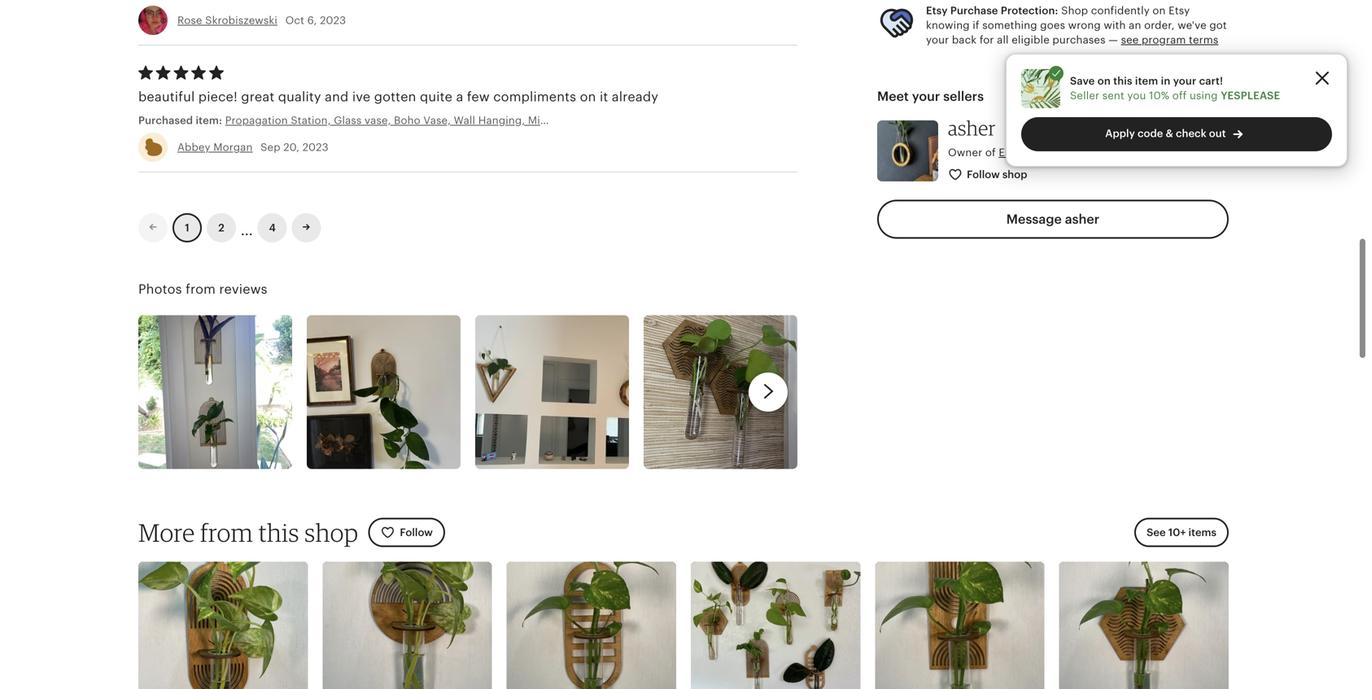 Task type: vqa. For each thing, say whether or not it's contained in the screenshot.
pet
no



Task type: describe. For each thing, give the bounding box(es) containing it.
4 link
[[258, 213, 287, 243]]

this for on
[[1114, 75, 1133, 87]]

already
[[612, 90, 659, 104]]

items
[[1189, 527, 1217, 539]]

2023 for abbey morgan sep 20, 2023
[[303, 141, 329, 154]]

…
[[241, 216, 253, 240]]

yesplease
[[1222, 90, 1281, 102]]

skrobiszewski
[[205, 14, 278, 26]]

propagation station, boho vase, wall hanging, glass vase, handmade vase, arch vase , boho decor ,minimalist vase , new boho ,slated vase image
[[507, 562, 677, 690]]

more
[[138, 518, 195, 548]]

oct
[[285, 14, 305, 26]]

sep
[[261, 141, 281, 154]]

quite
[[420, 90, 453, 104]]

follow for follow
[[400, 527, 433, 539]]

see program terms link
[[1122, 34, 1219, 46]]

etsy purchase protection:
[[927, 4, 1059, 17]]

asher inside button
[[1066, 212, 1100, 227]]

from for reviews
[[186, 282, 216, 297]]

owner
[[949, 146, 983, 159]]

asher owner of escapeviadesign
[[949, 116, 1086, 159]]

something
[[983, 19, 1038, 31]]

10%
[[1150, 90, 1170, 102]]

propagation station, boho vase, wall hanging, glass vase, handmade vase, round vase , boho decor ,minimalist vase , new boho , boho sun image
[[323, 562, 492, 690]]

see 10+ items link
[[1135, 518, 1230, 548]]

follow shop button
[[936, 160, 1042, 190]]

back
[[953, 34, 977, 46]]

follow button
[[368, 518, 445, 548]]

sent
[[1103, 90, 1125, 102]]

apply
[[1106, 127, 1136, 140]]

escapeviadesign link
[[999, 146, 1086, 159]]

reviews
[[219, 282, 268, 297]]

beautiful piece! great quality and ive gotten quite a few compliments on it already
[[138, 90, 659, 104]]

this for from
[[259, 518, 299, 548]]

abbey morgan link
[[178, 141, 253, 154]]

purchases
[[1053, 34, 1106, 46]]

escapeviadesign
[[999, 146, 1086, 159]]

1
[[185, 222, 190, 234]]

off
[[1173, 90, 1188, 102]]

propagation station, boho vase, wall hanging, glass vase, handmade vase, vase , boho decor ,minimalist vase , boho hexagonal, hexagon image
[[1060, 562, 1230, 690]]

ive
[[352, 90, 371, 104]]

10+
[[1169, 527, 1187, 539]]

purchased
[[138, 114, 193, 127]]

protection:
[[1001, 4, 1059, 17]]

message asher
[[1007, 212, 1100, 227]]

confidently
[[1092, 4, 1150, 17]]

it
[[600, 90, 609, 104]]

propagation station, boho vase, wall hanging, glass vase, handmade vase, arch vase , boho decor ,minimalist vase , boho sun, round arch image
[[138, 562, 308, 690]]

rose skrobiszewski link
[[178, 14, 278, 26]]

item
[[1136, 75, 1159, 87]]

goes
[[1041, 19, 1066, 31]]

beautiful
[[138, 90, 195, 104]]

—
[[1109, 34, 1119, 46]]

shop inside button
[[1003, 169, 1028, 181]]

photos
[[138, 282, 182, 297]]

cart!
[[1200, 75, 1224, 87]]

purchased item:
[[138, 114, 225, 127]]

wrong
[[1069, 19, 1102, 31]]

code
[[1138, 127, 1164, 140]]

abbey morgan sep 20, 2023
[[178, 141, 329, 154]]

for
[[980, 34, 995, 46]]

on inside shop confidently on etsy knowing if something goes wrong with an order, we've got your back for all eligible purchases —
[[1153, 4, 1167, 17]]

a
[[456, 90, 464, 104]]

see 10+ items
[[1147, 527, 1217, 539]]

propagation station, boho vase, wall hanging, minimalist, handmade vase, glass vase, boho decor ,minimalist vase , boho sun, rectangular arc image
[[876, 562, 1045, 690]]

save
[[1071, 75, 1096, 87]]

abbey
[[178, 141, 211, 154]]

more from this shop
[[138, 518, 359, 548]]

see
[[1122, 34, 1140, 46]]

an
[[1130, 19, 1142, 31]]

see
[[1147, 527, 1166, 539]]



Task type: locate. For each thing, give the bounding box(es) containing it.
0 horizontal spatial etsy
[[927, 4, 948, 17]]

if
[[973, 19, 980, 31]]

0 vertical spatial 2023
[[320, 14, 346, 26]]

rose
[[178, 14, 202, 26]]

message asher button
[[878, 200, 1230, 239]]

your inside shop confidently on etsy knowing if something goes wrong with an order, we've got your back for all eligible purchases —
[[927, 34, 950, 46]]

0 horizontal spatial this
[[259, 518, 299, 548]]

of
[[986, 146, 996, 159]]

great
[[241, 90, 275, 104]]

you
[[1128, 90, 1147, 102]]

and
[[325, 90, 349, 104]]

got
[[1210, 19, 1228, 31]]

your inside save on this item in your cart! seller sent you 10% off using yesplease
[[1174, 75, 1197, 87]]

0 horizontal spatial asher
[[949, 116, 996, 140]]

1 vertical spatial 2023
[[303, 141, 329, 154]]

item:
[[196, 114, 222, 127]]

1 link
[[173, 213, 202, 243]]

1 vertical spatial asher
[[1066, 212, 1100, 227]]

1 horizontal spatial shop
[[1003, 169, 1028, 181]]

1 horizontal spatial this
[[1114, 75, 1133, 87]]

your up the off
[[1174, 75, 1197, 87]]

gotten
[[374, 90, 417, 104]]

from
[[186, 282, 216, 297], [200, 518, 253, 548]]

1 vertical spatial follow
[[400, 527, 433, 539]]

asher
[[949, 116, 996, 140], [1066, 212, 1100, 227]]

with
[[1104, 19, 1127, 31]]

all
[[998, 34, 1009, 46]]

on inside save on this item in your cart! seller sent you 10% off using yesplease
[[1098, 75, 1111, 87]]

4
[[269, 222, 276, 234]]

2 horizontal spatial on
[[1153, 4, 1167, 17]]

on up the sent
[[1098, 75, 1111, 87]]

1 horizontal spatial on
[[1098, 75, 1111, 87]]

1 horizontal spatial etsy
[[1169, 4, 1191, 17]]

1 horizontal spatial asher
[[1066, 212, 1100, 227]]

purchase
[[951, 4, 999, 17]]

0 vertical spatial from
[[186, 282, 216, 297]]

morgan
[[214, 141, 253, 154]]

your
[[927, 34, 950, 46], [1174, 75, 1197, 87]]

order,
[[1145, 19, 1175, 31]]

customize your propagation wall ,glass vase, boho vase, wall hanging,propagation station ,arch vase ,boho decor ,minimalist vase, dorm decor image
[[691, 562, 861, 690]]

etsy inside shop confidently on etsy knowing if something goes wrong with an order, we've got your back for all eligible purchases —
[[1169, 4, 1191, 17]]

piece!
[[199, 90, 238, 104]]

knowing
[[927, 19, 970, 31]]

follow shop
[[967, 169, 1028, 181]]

on
[[1153, 4, 1167, 17], [1098, 75, 1111, 87], [580, 90, 596, 104]]

etsy up we've
[[1169, 4, 1191, 17]]

2023 right 6,
[[320, 14, 346, 26]]

on left it
[[580, 90, 596, 104]]

terms
[[1190, 34, 1219, 46]]

shop confidently on etsy knowing if something goes wrong with an order, we've got your back for all eligible purchases —
[[927, 4, 1228, 46]]

0 vertical spatial follow
[[967, 169, 1000, 181]]

apply code & check out
[[1106, 127, 1227, 140]]

1 vertical spatial your
[[1174, 75, 1197, 87]]

using
[[1190, 90, 1219, 102]]

shop
[[1062, 4, 1089, 17]]

1 vertical spatial this
[[259, 518, 299, 548]]

1 etsy from the left
[[927, 4, 948, 17]]

quality
[[278, 90, 321, 104]]

0 vertical spatial shop
[[1003, 169, 1028, 181]]

1 horizontal spatial your
[[1174, 75, 1197, 87]]

seller
[[1071, 90, 1100, 102]]

etsy up knowing
[[927, 4, 948, 17]]

check
[[1177, 127, 1207, 140]]

2
[[218, 222, 225, 234]]

your down knowing
[[927, 34, 950, 46]]

1 vertical spatial on
[[1098, 75, 1111, 87]]

1 vertical spatial from
[[200, 518, 253, 548]]

2 vertical spatial on
[[580, 90, 596, 104]]

shop
[[1003, 169, 1028, 181], [305, 518, 359, 548]]

apply code & check out link
[[1022, 117, 1333, 152]]

photos from reviews
[[138, 282, 268, 297]]

2023 for rose skrobiszewski oct 6, 2023
[[320, 14, 346, 26]]

this inside save on this item in your cart! seller sent you 10% off using yesplease
[[1114, 75, 1133, 87]]

1 horizontal spatial follow
[[967, 169, 1000, 181]]

0 horizontal spatial follow
[[400, 527, 433, 539]]

eligible
[[1012, 34, 1050, 46]]

from right more
[[200, 518, 253, 548]]

2 etsy from the left
[[1169, 4, 1191, 17]]

few
[[467, 90, 490, 104]]

2 link
[[207, 213, 236, 243]]

1 vertical spatial shop
[[305, 518, 359, 548]]

0 vertical spatial on
[[1153, 4, 1167, 17]]

2023 right 20,
[[303, 141, 329, 154]]

on up order,
[[1153, 4, 1167, 17]]

in
[[1162, 75, 1171, 87]]

20,
[[284, 141, 300, 154]]

out
[[1210, 127, 1227, 140]]

we've
[[1178, 19, 1207, 31]]

shop down escapeviadesign
[[1003, 169, 1028, 181]]

asher up owner
[[949, 116, 996, 140]]

etsy
[[927, 4, 948, 17], [1169, 4, 1191, 17]]

from right photos
[[186, 282, 216, 297]]

save on this item in your cart! seller sent you 10% off using yesplease
[[1071, 75, 1281, 102]]

2023
[[320, 14, 346, 26], [303, 141, 329, 154]]

see program terms
[[1122, 34, 1219, 46]]

0 vertical spatial this
[[1114, 75, 1133, 87]]

6,
[[307, 14, 317, 26]]

asher inside the asher owner of escapeviadesign
[[949, 116, 996, 140]]

&
[[1166, 127, 1174, 140]]

shop left the follow button
[[305, 518, 359, 548]]

0 horizontal spatial shop
[[305, 518, 359, 548]]

follow
[[967, 169, 1000, 181], [400, 527, 433, 539]]

0 vertical spatial your
[[927, 34, 950, 46]]

asher image
[[878, 121, 939, 182]]

rose skrobiszewski oct 6, 2023
[[178, 14, 346, 26]]

from for this
[[200, 518, 253, 548]]

compliments
[[494, 90, 577, 104]]

program
[[1142, 34, 1187, 46]]

0 vertical spatial asher
[[949, 116, 996, 140]]

follow for follow shop
[[967, 169, 1000, 181]]

asher right message
[[1066, 212, 1100, 227]]

message
[[1007, 212, 1063, 227]]

0 horizontal spatial on
[[580, 90, 596, 104]]

0 horizontal spatial your
[[927, 34, 950, 46]]



